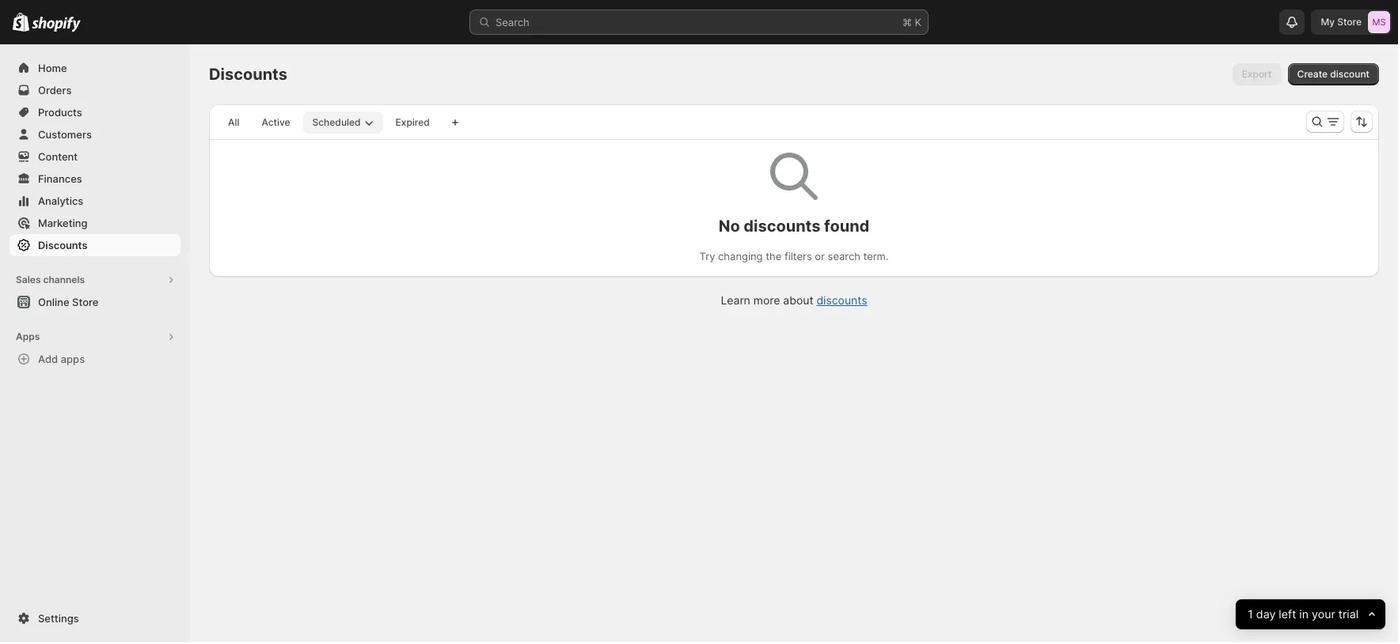Task type: vqa. For each thing, say whether or not it's contained in the screenshot.
Text Box
no



Task type: describe. For each thing, give the bounding box(es) containing it.
home link
[[10, 57, 181, 79]]

create discount button
[[1288, 63, 1379, 86]]

online store button
[[0, 291, 190, 314]]

content link
[[10, 146, 181, 168]]

filters
[[785, 250, 812, 263]]

products link
[[10, 101, 181, 124]]

store for online store
[[72, 296, 99, 309]]

scheduled button
[[303, 112, 383, 134]]

create
[[1297, 68, 1328, 80]]

shopify image
[[13, 13, 29, 32]]

day
[[1256, 608, 1276, 622]]

trial
[[1338, 608, 1359, 622]]

store for my store
[[1337, 16, 1362, 28]]

learn
[[721, 294, 750, 307]]

orders link
[[10, 79, 181, 101]]

expired link
[[386, 112, 439, 134]]

create discount
[[1297, 68, 1370, 80]]

1 day left in your trial
[[1248, 608, 1359, 622]]

scheduled
[[312, 116, 361, 128]]

⌘
[[903, 16, 912, 29]]

customers link
[[10, 124, 181, 146]]

discounts inside discounts link
[[38, 239, 87, 252]]

all link
[[219, 112, 249, 134]]

in
[[1299, 608, 1309, 622]]

search
[[496, 16, 529, 29]]

no
[[719, 217, 740, 236]]

discount
[[1330, 68, 1370, 80]]

online store link
[[10, 291, 181, 314]]

search
[[828, 250, 861, 263]]

settings
[[38, 613, 79, 625]]

add
[[38, 353, 58, 366]]

1 vertical spatial discounts
[[817, 294, 867, 307]]

apps
[[61, 353, 85, 366]]

more
[[754, 294, 780, 307]]

active
[[262, 116, 290, 128]]

active link
[[252, 112, 300, 134]]

try
[[700, 250, 715, 263]]

finances link
[[10, 168, 181, 190]]

orders
[[38, 84, 72, 97]]

my store
[[1321, 16, 1362, 28]]

left
[[1279, 608, 1296, 622]]

add apps
[[38, 353, 85, 366]]

1 day left in your trial button
[[1236, 600, 1386, 630]]

export button
[[1233, 63, 1282, 86]]

analytics
[[38, 195, 83, 207]]

learn more about discounts
[[721, 294, 867, 307]]

all
[[228, 116, 239, 128]]

about
[[783, 294, 814, 307]]

the
[[766, 250, 782, 263]]

expired
[[396, 116, 430, 128]]

⌘ k
[[903, 16, 922, 29]]



Task type: locate. For each thing, give the bounding box(es) containing it.
apps button
[[10, 326, 181, 348]]

discounts up the
[[744, 217, 821, 236]]

no discounts found
[[719, 217, 870, 236]]

0 horizontal spatial store
[[72, 296, 99, 309]]

home
[[38, 62, 67, 74]]

sales
[[16, 274, 41, 286]]

analytics link
[[10, 190, 181, 212]]

sales channels button
[[10, 269, 181, 291]]

1 horizontal spatial discounts
[[209, 65, 287, 84]]

discounts up all
[[209, 65, 287, 84]]

settings link
[[10, 608, 181, 630]]

store down sales channels button
[[72, 296, 99, 309]]

discounts link
[[817, 294, 867, 307]]

changing
[[718, 250, 763, 263]]

shopify image
[[32, 16, 81, 32]]

0 horizontal spatial discounts
[[38, 239, 87, 252]]

0 vertical spatial discounts
[[744, 217, 821, 236]]

discounts down marketing
[[38, 239, 87, 252]]

store right my at the top right
[[1337, 16, 1362, 28]]

1 vertical spatial discounts
[[38, 239, 87, 252]]

sales channels
[[16, 274, 85, 286]]

your
[[1312, 608, 1335, 622]]

apps
[[16, 331, 40, 343]]

empty search results image
[[770, 153, 818, 200]]

finances
[[38, 173, 82, 185]]

my
[[1321, 16, 1335, 28]]

customers
[[38, 128, 92, 141]]

0 vertical spatial store
[[1337, 16, 1362, 28]]

channels
[[43, 274, 85, 286]]

marketing
[[38, 217, 88, 230]]

0 vertical spatial discounts
[[209, 65, 287, 84]]

store inside "link"
[[72, 296, 99, 309]]

tab list containing all
[[215, 111, 442, 134]]

store
[[1337, 16, 1362, 28], [72, 296, 99, 309]]

discounts
[[744, 217, 821, 236], [817, 294, 867, 307]]

1 vertical spatial store
[[72, 296, 99, 309]]

1
[[1248, 608, 1253, 622]]

export
[[1242, 68, 1272, 80]]

tab list
[[215, 111, 442, 134]]

discounts right the about
[[817, 294, 867, 307]]

k
[[915, 16, 922, 29]]

online
[[38, 296, 69, 309]]

term.
[[863, 250, 889, 263]]

marketing link
[[10, 212, 181, 234]]

online store
[[38, 296, 99, 309]]

discounts link
[[10, 234, 181, 257]]

add apps button
[[10, 348, 181, 371]]

discounts
[[209, 65, 287, 84], [38, 239, 87, 252]]

1 horizontal spatial store
[[1337, 16, 1362, 28]]

content
[[38, 150, 78, 163]]

products
[[38, 106, 82, 119]]

try changing the filters or search term.
[[700, 250, 889, 263]]

or
[[815, 250, 825, 263]]

found
[[824, 217, 870, 236]]

my store image
[[1368, 11, 1390, 33]]



